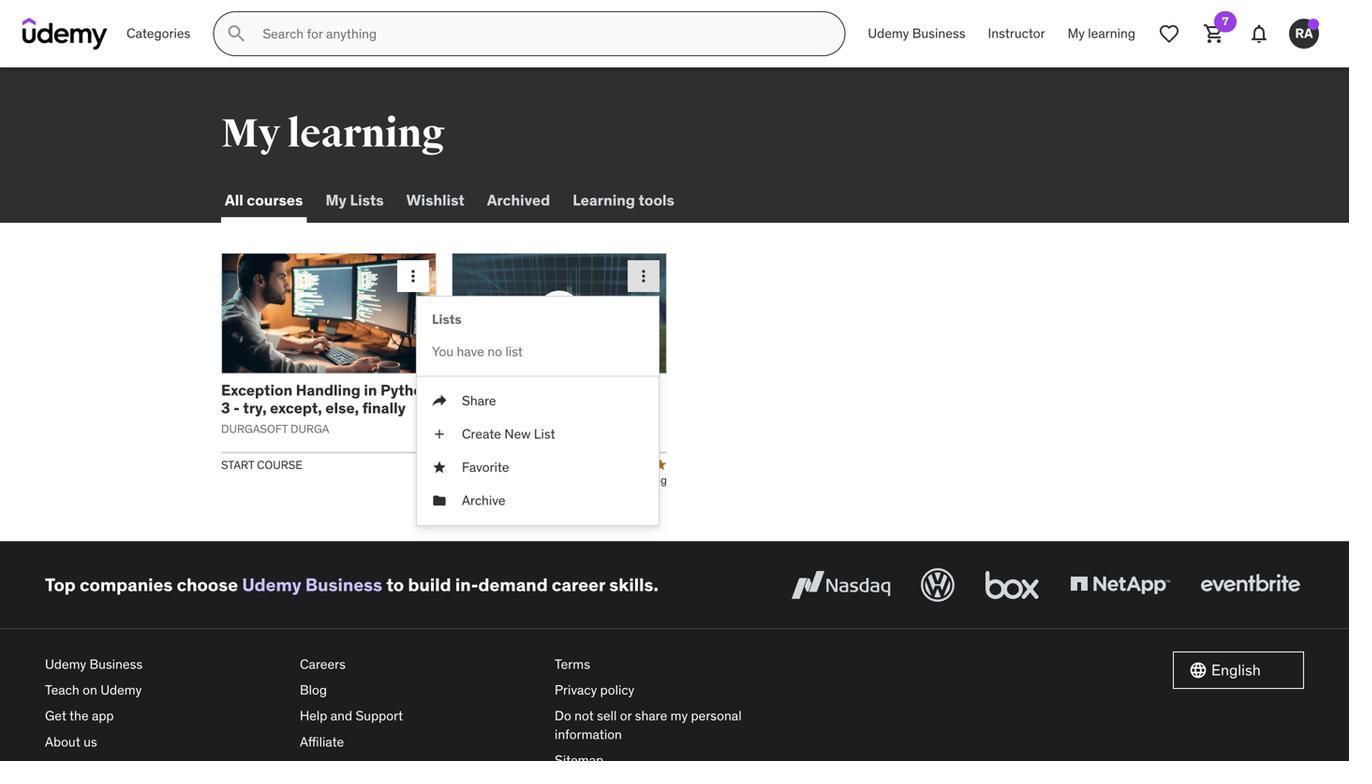 Task type: locate. For each thing, give the bounding box(es) containing it.
udemy
[[868, 25, 909, 42], [242, 574, 301, 596], [45, 656, 86, 673], [100, 682, 142, 699]]

handling
[[296, 381, 361, 400]]

skills.
[[609, 574, 659, 596]]

about us link
[[45, 730, 285, 756]]

no
[[488, 343, 502, 360]]

3 xsmall image from the top
[[432, 492, 447, 510]]

my up all courses
[[221, 110, 280, 158]]

my
[[1068, 25, 1085, 42], [221, 110, 280, 158], [326, 191, 347, 210]]

xsmall image inside share button
[[432, 392, 447, 410]]

help and support link
[[300, 704, 540, 730]]

my learning up my lists
[[221, 110, 445, 158]]

terms
[[555, 656, 590, 673]]

ra link
[[1282, 11, 1327, 56]]

have
[[457, 343, 484, 360]]

1 vertical spatial lists
[[432, 311, 462, 328]]

do
[[555, 708, 571, 725]]

english
[[1211, 661, 1261, 680]]

on
[[83, 682, 97, 699]]

my right instructor
[[1068, 25, 1085, 42]]

my learning left wishlist icon
[[1068, 25, 1136, 42]]

2 vertical spatial my
[[326, 191, 347, 210]]

archive button
[[417, 485, 659, 518]]

affiliate
[[300, 734, 344, 751]]

0 horizontal spatial course options image
[[404, 267, 423, 286]]

categories
[[126, 25, 191, 42]]

2 horizontal spatial my
[[1068, 25, 1085, 42]]

2 vertical spatial xsmall image
[[432, 492, 447, 510]]

2 vertical spatial business
[[89, 656, 143, 673]]

ducas
[[477, 422, 509, 436]]

xsmall image inside create new list button
[[432, 425, 447, 444]]

terms link
[[555, 652, 795, 678]]

course options image down wishlist link
[[404, 267, 423, 286]]

volkswagen image
[[917, 565, 959, 606]]

1 vertical spatial business
[[305, 574, 382, 596]]

0 vertical spatial my learning
[[1068, 25, 1136, 42]]

1 horizontal spatial my learning
[[1068, 25, 1136, 42]]

business up on
[[89, 656, 143, 673]]

0 horizontal spatial my
[[221, 110, 280, 158]]

shopping cart with 7 items image
[[1203, 22, 1226, 45]]

xsmall image left stock
[[432, 392, 447, 410]]

small image
[[1189, 661, 1208, 680]]

0 horizontal spatial my learning
[[221, 110, 445, 158]]

course
[[257, 458, 303, 473]]

list
[[505, 343, 523, 360]]

do not sell or share my personal information button
[[555, 704, 795, 748]]

you have no list
[[432, 343, 523, 360]]

wishlist link
[[403, 178, 468, 223]]

udemy business
[[868, 25, 966, 42]]

not
[[575, 708, 594, 725]]

lists
[[350, 191, 384, 210], [432, 311, 462, 328]]

app
[[92, 708, 114, 725]]

all
[[225, 191, 243, 210]]

finally
[[362, 399, 406, 418]]

notifications image
[[1248, 22, 1271, 45]]

archived
[[487, 191, 550, 210]]

0 vertical spatial learning
[[1088, 25, 1136, 42]]

lists left wishlist
[[350, 191, 384, 210]]

0 vertical spatial business
[[912, 25, 966, 42]]

start
[[221, 458, 254, 473]]

support
[[356, 708, 403, 725]]

sell
[[597, 708, 617, 725]]

2 course options image from the left
[[634, 267, 653, 286]]

0 vertical spatial lists
[[350, 191, 384, 210]]

rating
[[638, 473, 667, 488]]

xsmall image left john
[[432, 425, 447, 444]]

your rating
[[613, 473, 667, 488]]

in-
[[455, 574, 478, 596]]

0 horizontal spatial business
[[89, 656, 143, 673]]

blog link
[[300, 678, 540, 704]]

lists up you
[[432, 311, 462, 328]]

for
[[620, 381, 640, 400]]

create
[[462, 426, 501, 443]]

25%
[[452, 458, 475, 473]]

learning left wishlist icon
[[1088, 25, 1136, 42]]

7 link
[[1192, 11, 1237, 56]]

careers blog help and support affiliate
[[300, 656, 403, 751]]

xsmall image down xsmall icon
[[432, 492, 447, 510]]

learning inside the my learning "link"
[[1088, 25, 1136, 42]]

durga
[[290, 422, 329, 436]]

1 horizontal spatial learning
[[1088, 25, 1136, 42]]

all courses link
[[221, 178, 307, 223]]

or
[[620, 708, 632, 725]]

learning up my lists
[[287, 110, 445, 158]]

wishlist
[[406, 191, 465, 210]]

get
[[45, 708, 66, 725]]

1 xsmall image from the top
[[432, 392, 447, 410]]

beginners
[[452, 399, 525, 418]]

top companies choose udemy business to build in-demand career skills.
[[45, 574, 659, 596]]

careers
[[300, 656, 346, 673]]

submit search image
[[225, 22, 248, 45]]

business for udemy business
[[912, 25, 966, 42]]

my for my lists link
[[326, 191, 347, 210]]

-
[[234, 399, 240, 418]]

2 vertical spatial udemy business link
[[45, 652, 285, 678]]

course options image
[[404, 267, 423, 286], [634, 267, 653, 286]]

2 horizontal spatial business
[[912, 25, 966, 42]]

build
[[408, 574, 451, 596]]

udemy business link
[[857, 11, 977, 56], [242, 574, 382, 596], [45, 652, 285, 678]]

categories button
[[115, 11, 202, 56]]

ra
[[1295, 25, 1313, 42]]

business left instructor
[[912, 25, 966, 42]]

my inside "link"
[[1068, 25, 1085, 42]]

1 horizontal spatial my
[[326, 191, 347, 210]]

7
[[1222, 14, 1229, 29]]

investing
[[550, 381, 616, 400]]

0 horizontal spatial learning
[[287, 110, 445, 158]]

1 vertical spatial my learning
[[221, 110, 445, 158]]

business inside the "udemy business teach on udemy get the app about us"
[[89, 656, 143, 673]]

to
[[386, 574, 404, 596]]

0 vertical spatial xsmall image
[[432, 392, 447, 410]]

archive
[[462, 493, 506, 509]]

us
[[83, 734, 97, 751]]

exception handling in python 3 - try, except, else, finally durgasoft durga
[[221, 381, 432, 436]]

archived link
[[483, 178, 554, 223]]

business left the to
[[305, 574, 382, 596]]

2 xsmall image from the top
[[432, 425, 447, 444]]

choose
[[177, 574, 238, 596]]

0 vertical spatial my
[[1068, 25, 1085, 42]]

my right courses
[[326, 191, 347, 210]]

course options image down tools
[[634, 267, 653, 286]]

about
[[45, 734, 80, 751]]

you have no list button
[[417, 335, 659, 369]]

business for udemy business teach on udemy get the app about us
[[89, 656, 143, 673]]

in
[[364, 381, 377, 400]]

xsmall image inside archive button
[[432, 492, 447, 510]]

python
[[380, 381, 432, 400]]

xsmall image
[[432, 392, 447, 410], [432, 425, 447, 444], [432, 492, 447, 510]]

privacy
[[555, 682, 597, 699]]

1 vertical spatial xsmall image
[[432, 425, 447, 444]]

favorite
[[462, 459, 509, 476]]

terms privacy policy do not sell or share my personal information
[[555, 656, 742, 743]]

1 horizontal spatial course options image
[[634, 267, 653, 286]]



Task type: describe. For each thing, give the bounding box(es) containing it.
personal
[[691, 708, 742, 725]]

Search for anything text field
[[259, 18, 822, 50]]

demand
[[478, 574, 548, 596]]

my lists
[[326, 191, 384, 210]]

my lists link
[[322, 178, 388, 223]]

help
[[300, 708, 327, 725]]

create new list button
[[417, 418, 659, 451]]

market
[[497, 381, 547, 400]]

my learning inside the my learning "link"
[[1068, 25, 1136, 42]]

companies
[[80, 574, 173, 596]]

nasdaq image
[[787, 565, 895, 606]]

udemy image
[[22, 18, 108, 50]]

stock
[[452, 381, 493, 400]]

get the app link
[[45, 704, 285, 730]]

xsmall image for archive
[[432, 492, 447, 510]]

information
[[555, 726, 622, 743]]

and
[[330, 708, 352, 725]]

try,
[[243, 399, 267, 418]]

udemy business teach on udemy get the app about us
[[45, 656, 143, 751]]

the
[[69, 708, 89, 725]]

your
[[613, 473, 635, 488]]

tools
[[639, 191, 675, 210]]

teach on udemy link
[[45, 678, 285, 704]]

exception handling in python 3 - try, except, else, finally link
[[221, 381, 432, 418]]

except,
[[270, 399, 322, 418]]

stock market investing for beginners john ducas
[[452, 381, 640, 436]]

1 course options image from the left
[[404, 267, 423, 286]]

my for the my learning "link"
[[1068, 25, 1085, 42]]

box image
[[981, 565, 1044, 606]]

start course
[[221, 458, 303, 473]]

1 vertical spatial learning
[[287, 110, 445, 158]]

instructor link
[[977, 11, 1056, 56]]

3
[[221, 399, 230, 418]]

new
[[504, 426, 531, 443]]

courses
[[247, 191, 303, 210]]

you
[[432, 343, 454, 360]]

instructor
[[988, 25, 1045, 42]]

share
[[462, 392, 496, 409]]

careers link
[[300, 652, 540, 678]]

learning tools link
[[569, 178, 678, 223]]

list
[[534, 426, 555, 443]]

create new list
[[462, 426, 555, 443]]

eventbrite image
[[1196, 565, 1304, 606]]

affiliate link
[[300, 730, 540, 756]]

0 vertical spatial udemy business link
[[857, 11, 977, 56]]

1 horizontal spatial business
[[305, 574, 382, 596]]

1 vertical spatial udemy business link
[[242, 574, 382, 596]]

1 vertical spatial my
[[221, 110, 280, 158]]

netapp image
[[1066, 565, 1174, 606]]

1 horizontal spatial lists
[[432, 311, 462, 328]]

your rating button
[[602, 458, 667, 488]]

blog
[[300, 682, 327, 699]]

favorite button
[[417, 451, 659, 485]]

top
[[45, 574, 76, 596]]

xsmall image for share
[[432, 392, 447, 410]]

share button
[[417, 385, 659, 418]]

share
[[635, 708, 667, 725]]

my
[[671, 708, 688, 725]]

complete
[[478, 458, 525, 473]]

xsmall image for create new list
[[432, 425, 447, 444]]

learning tools
[[573, 191, 675, 210]]

john
[[452, 422, 475, 436]]

learning
[[573, 191, 635, 210]]

policy
[[600, 682, 635, 699]]

exception
[[221, 381, 293, 400]]

wishlist image
[[1158, 22, 1181, 45]]

xsmall image
[[432, 459, 447, 477]]

0 horizontal spatial lists
[[350, 191, 384, 210]]

teach
[[45, 682, 79, 699]]

you have alerts image
[[1308, 19, 1319, 30]]



Task type: vqa. For each thing, say whether or not it's contained in the screenshot.
English at the right of the page
yes



